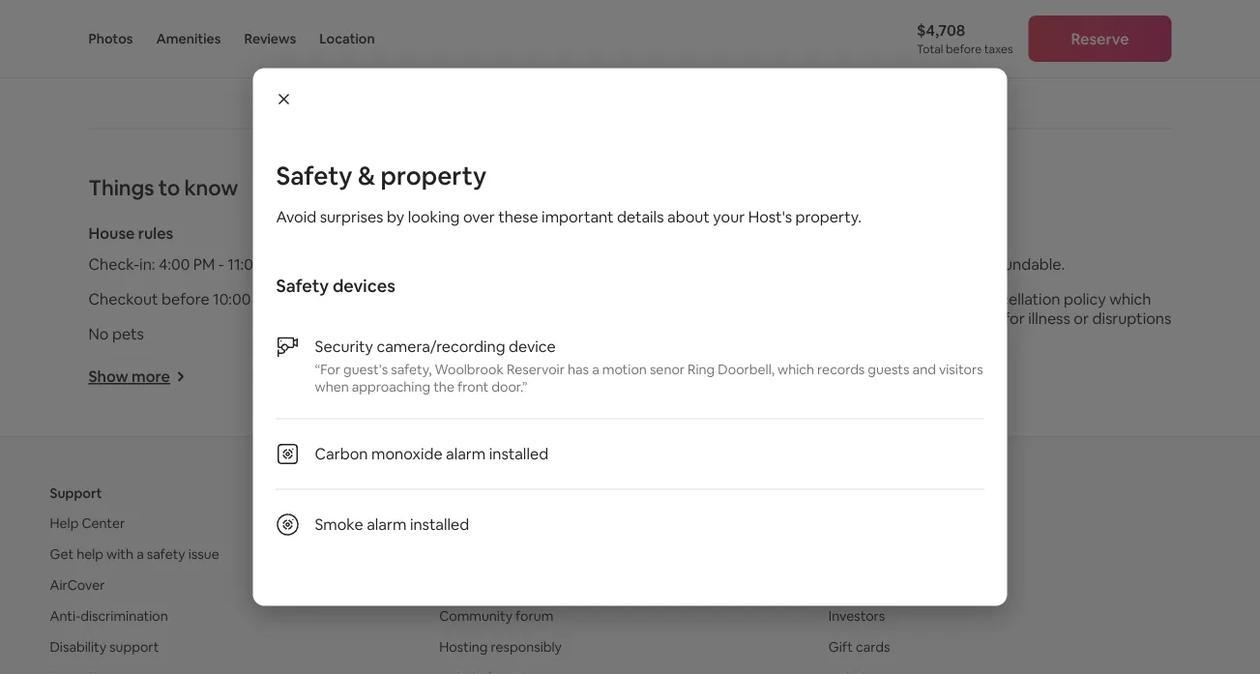 Task type: vqa. For each thing, say whether or not it's contained in the screenshot.
"6" on the top
no



Task type: describe. For each thing, give the bounding box(es) containing it.
safety devices
[[276, 274, 395, 297]]

house
[[88, 224, 135, 243]]

policy inside review the host's full cancellation policy which applies even if you cancel for illness or disruptions caused by covid-19.
[[1064, 289, 1106, 309]]

airbnb your home
[[439, 515, 551, 532]]

smoke alarm
[[455, 324, 547, 344]]

show more for left show more button
[[88, 367, 170, 387]]

aircover
[[50, 577, 105, 594]]

to inside superhosts are experienced, highly rated hosts who are committed to providing great stays for guests.
[[172, 26, 187, 46]]

4:00
[[159, 255, 190, 274]]

approaching
[[352, 378, 430, 395]]

avoid
[[276, 207, 316, 227]]

cancellation policy
[[821, 224, 959, 243]]

investors link
[[829, 608, 885, 625]]

the inside the security camera/recording device "for guest's safety, woolbrook reservoir has a motion senor ring doorbell, which records guests and visitors when approaching the front door."
[[433, 378, 454, 395]]

is
[[937, 255, 947, 274]]

disability
[[50, 639, 106, 656]]

photos button
[[88, 0, 133, 77]]

to protect your payment, never transfer money or communicate outside of the airbnb website or app.
[[677, 35, 919, 81]]

$4,708 total before taxes
[[917, 20, 1013, 57]]

0 horizontal spatial a
[[137, 546, 144, 563]]

review
[[821, 289, 872, 309]]

forum
[[516, 608, 554, 625]]

alarm for smoke alarm
[[507, 324, 547, 344]]

when
[[315, 378, 349, 395]]

experienced,
[[198, 3, 291, 23]]

before inside $4,708 total before taxes
[[946, 42, 982, 57]]

disability support link
[[50, 639, 159, 656]]

amenities button
[[156, 0, 221, 77]]

front
[[457, 378, 489, 395]]

aircover link
[[50, 577, 105, 594]]

payment,
[[762, 35, 812, 50]]

things
[[88, 174, 154, 202]]

property for surprises
[[381, 159, 487, 192]]

which inside review the host's full cancellation policy which applies even if you cancel for illness or disruptions caused by covid-19.
[[1109, 289, 1151, 309]]

safety & property for surprises
[[276, 159, 487, 192]]

gift
[[829, 639, 853, 656]]

1 are from the left
[[172, 3, 195, 23]]

1 horizontal spatial show more button
[[455, 367, 552, 387]]

2 pm from the left
[[266, 255, 288, 274]]

1 horizontal spatial installed
[[489, 444, 548, 464]]

hosting responsibly
[[439, 639, 562, 656]]

1 vertical spatial before
[[162, 289, 209, 309]]

caused
[[821, 328, 872, 348]]

you
[[925, 309, 951, 329]]

alarm for smoke alarm installed
[[367, 515, 407, 534]]

taxes
[[984, 42, 1013, 57]]

airbnb for airbnb your home
[[439, 515, 481, 532]]

reviews button
[[244, 0, 296, 77]]

device
[[509, 337, 556, 356]]

website
[[677, 66, 719, 81]]

cancellation
[[975, 289, 1060, 309]]

checkout
[[88, 289, 158, 309]]

amenities
[[156, 30, 221, 47]]

help
[[77, 546, 104, 563]]

monoxide
[[371, 444, 443, 464]]

security
[[315, 337, 373, 356]]

important
[[542, 207, 614, 227]]

am
[[254, 289, 278, 309]]

1 horizontal spatial more
[[498, 367, 536, 387]]

full
[[950, 289, 971, 309]]

who
[[424, 3, 454, 23]]

19.
[[950, 328, 969, 348]]

get help with a safety issue link
[[50, 546, 219, 563]]

reserve button
[[1029, 15, 1172, 62]]

by inside review the host's full cancellation policy which applies even if you cancel for illness or disruptions caused by covid-19.
[[876, 328, 893, 348]]

never
[[815, 35, 845, 50]]

2 vertical spatial safety
[[276, 274, 329, 297]]

& for alarm
[[505, 224, 516, 243]]

your inside the 'to protect your payment, never transfer money or communicate outside of the airbnb website or app.'
[[735, 35, 759, 50]]

the inside review the host's full cancellation policy which applies even if you cancel for illness or disruptions caused by covid-19.
[[875, 289, 899, 309]]

community forum link
[[439, 608, 554, 625]]

safety,
[[391, 360, 432, 378]]

great
[[261, 26, 300, 46]]

house rules
[[88, 224, 173, 243]]

disruptions
[[1092, 309, 1172, 329]]

has
[[568, 360, 589, 378]]

about
[[667, 207, 710, 227]]

money
[[677, 51, 713, 66]]

disability support
[[50, 639, 159, 656]]

smoke for smoke alarm installed
[[315, 515, 363, 534]]

and
[[913, 360, 936, 378]]

hosting for hosting responsibly
[[439, 639, 488, 656]]

illness
[[1028, 309, 1071, 329]]

these
[[498, 207, 538, 227]]

guests.
[[367, 26, 418, 46]]

support
[[50, 484, 102, 502]]

"for
[[315, 360, 340, 378]]

this reservation is non-refundable.
[[821, 255, 1065, 274]]

no pets
[[88, 324, 144, 344]]

know
[[184, 174, 238, 202]]

this
[[821, 255, 850, 274]]

superhosts
[[88, 3, 169, 23]]

show for left show more button
[[88, 367, 128, 387]]

safety & property dialog
[[253, 68, 1007, 606]]

smoke for smoke alarm
[[455, 324, 503, 344]]

11:00
[[228, 255, 263, 274]]

with
[[106, 546, 134, 563]]

or for to
[[721, 66, 733, 81]]

10:00
[[213, 289, 251, 309]]

motion
[[602, 360, 647, 378]]

committed
[[88, 26, 169, 46]]

gift cards
[[829, 639, 890, 656]]

1 pm from the left
[[193, 255, 215, 274]]

location button
[[319, 0, 375, 77]]

cancellation
[[821, 224, 912, 243]]

show more for show more button to the middle
[[455, 367, 536, 387]]

or down 'protect'
[[716, 51, 727, 66]]

responsibly
[[491, 639, 562, 656]]



Task type: locate. For each thing, give the bounding box(es) containing it.
anti-
[[50, 608, 80, 625]]

senor
[[650, 360, 685, 378]]

center
[[82, 515, 125, 532]]

0 vertical spatial a
[[592, 360, 599, 378]]

1 horizontal spatial by
[[876, 328, 893, 348]]

alarm right monoxide at the bottom left of page
[[446, 444, 486, 464]]

1 vertical spatial safety & property
[[455, 224, 584, 243]]

to left providing
[[172, 26, 187, 46]]

-
[[218, 255, 224, 274]]

2 horizontal spatial more
[[864, 371, 903, 390]]

1 horizontal spatial for
[[1004, 309, 1025, 329]]

applies
[[821, 309, 871, 329]]

property for alarm
[[519, 224, 584, 243]]

check-in: 4:00 pm - 11:00 pm
[[88, 255, 288, 274]]

1 vertical spatial alarm
[[446, 444, 486, 464]]

which right illness at the right of page
[[1109, 289, 1151, 309]]

show more down caused
[[821, 371, 903, 390]]

support
[[109, 639, 159, 656]]

the left front
[[433, 378, 454, 395]]

0 horizontal spatial are
[[172, 3, 195, 23]]

help center
[[50, 515, 125, 532]]

more down pets
[[132, 367, 170, 387]]

providing
[[191, 26, 258, 46]]

home
[[515, 515, 551, 532]]

0 horizontal spatial &
[[358, 159, 375, 192]]

before down $4,708
[[946, 42, 982, 57]]

even
[[875, 309, 909, 329]]

installed down carbon monoxide alarm installed
[[410, 515, 469, 534]]

0 horizontal spatial alarm
[[367, 515, 407, 534]]

are up "amenities"
[[172, 3, 195, 23]]

0 horizontal spatial which
[[778, 360, 814, 378]]

hosting responsibly link
[[439, 639, 562, 656]]

1 vertical spatial safety
[[455, 224, 502, 243]]

smoke inside 'safety & property' dialog
[[315, 515, 363, 534]]

show more button down pets
[[88, 367, 186, 387]]

0 horizontal spatial property
[[381, 159, 487, 192]]

your inside 'safety & property' dialog
[[713, 207, 745, 227]]

0 horizontal spatial more
[[132, 367, 170, 387]]

1 horizontal spatial policy
[[1064, 289, 1106, 309]]

1 horizontal spatial &
[[505, 224, 516, 243]]

property inside dialog
[[381, 159, 487, 192]]

show more button down caused
[[821, 371, 918, 390]]

pm left -
[[193, 255, 215, 274]]

0 horizontal spatial show more
[[88, 367, 170, 387]]

your
[[735, 35, 759, 50], [713, 207, 745, 227], [484, 515, 512, 532]]

safety
[[147, 546, 185, 563]]

& for surprises
[[358, 159, 375, 192]]

0 vertical spatial which
[[1109, 289, 1151, 309]]

for inside superhosts are experienced, highly rated hosts who are committed to providing great stays for guests.
[[343, 26, 364, 46]]

hosting down community in the left of the page
[[439, 639, 488, 656]]

anti-discrimination link
[[50, 608, 168, 625]]

show down caused
[[821, 371, 861, 390]]

reviews
[[244, 30, 296, 47]]

more down device
[[498, 367, 536, 387]]

avoid surprises by looking over these important details about your host's property.
[[276, 207, 862, 227]]

0 horizontal spatial by
[[387, 207, 404, 227]]

safety for smoke
[[455, 224, 502, 243]]

0 vertical spatial for
[[343, 26, 364, 46]]

1 vertical spatial the
[[875, 289, 899, 309]]

0 horizontal spatial show
[[88, 367, 128, 387]]

1 vertical spatial by
[[876, 328, 893, 348]]

host's
[[748, 207, 792, 227]]

total
[[917, 42, 943, 57]]

1 vertical spatial your
[[713, 207, 745, 227]]

over
[[463, 207, 495, 227]]

0 vertical spatial &
[[358, 159, 375, 192]]

outside
[[806, 51, 846, 66]]

1 horizontal spatial before
[[946, 42, 982, 57]]

reservation
[[853, 255, 933, 274]]

smoke down carbon
[[315, 515, 363, 534]]

for left illness at the right of page
[[1004, 309, 1025, 329]]

a right has at the left of the page
[[592, 360, 599, 378]]

no
[[88, 324, 109, 344]]

1 horizontal spatial alarm
[[446, 444, 486, 464]]

guests
[[868, 360, 910, 378]]

0 vertical spatial safety & property
[[276, 159, 487, 192]]

& up surprises
[[358, 159, 375, 192]]

airbnb
[[883, 51, 919, 66], [829, 484, 872, 502], [439, 515, 481, 532]]

by up guests
[[876, 328, 893, 348]]

show more for right show more button
[[821, 371, 903, 390]]

which
[[1109, 289, 1151, 309], [778, 360, 814, 378]]

refundable.
[[984, 255, 1065, 274]]

0 vertical spatial safety
[[276, 159, 352, 192]]

ring
[[688, 360, 715, 378]]

community
[[439, 608, 513, 625]]

0 horizontal spatial policy
[[916, 224, 959, 243]]

in:
[[139, 255, 155, 274]]

1 vertical spatial to
[[158, 174, 180, 202]]

a right with on the left of the page
[[137, 546, 144, 563]]

1 horizontal spatial smoke
[[455, 324, 503, 344]]

reservoir
[[507, 360, 565, 378]]

cards
[[856, 639, 890, 656]]

your up 'communicate'
[[735, 35, 759, 50]]

the down reservation
[[875, 289, 899, 309]]

by inside 'safety & property' dialog
[[387, 207, 404, 227]]

property.
[[796, 207, 862, 227]]

hosting up airbnb your home link
[[439, 484, 489, 502]]

0 horizontal spatial show more button
[[88, 367, 186, 387]]

0 horizontal spatial airbnb
[[439, 515, 481, 532]]

property up looking
[[381, 159, 487, 192]]

1 vertical spatial installed
[[410, 515, 469, 534]]

reserve
[[1071, 29, 1129, 48]]

alarm down monoxide at the bottom left of page
[[367, 515, 407, 534]]

get
[[50, 546, 74, 563]]

0 vertical spatial your
[[735, 35, 759, 50]]

a inside the security camera/recording device "for guest's safety, woolbrook reservoir has a motion senor ring doorbell, which records guests and visitors when approaching the front door."
[[592, 360, 599, 378]]

1 vertical spatial a
[[137, 546, 144, 563]]

0 horizontal spatial for
[[343, 26, 364, 46]]

show more down smoke alarm
[[455, 367, 536, 387]]

your right about
[[713, 207, 745, 227]]

or for review
[[1074, 309, 1089, 329]]

0 vertical spatial alarm
[[507, 324, 547, 344]]

property
[[381, 159, 487, 192], [519, 224, 584, 243]]

2 horizontal spatial airbnb
[[883, 51, 919, 66]]

are
[[172, 3, 195, 23], [458, 3, 481, 23]]

more
[[132, 367, 170, 387], [498, 367, 536, 387], [864, 371, 903, 390]]

2 hosting from the top
[[439, 639, 488, 656]]

show for right show more button
[[821, 371, 861, 390]]

safety & property inside dialog
[[276, 159, 487, 192]]

airbnb for airbnb
[[829, 484, 872, 502]]

which inside the security camera/recording device "for guest's safety, woolbrook reservoir has a motion senor ring doorbell, which records guests and visitors when approaching the front door."
[[778, 360, 814, 378]]

your left home
[[484, 515, 512, 532]]

for down rated
[[343, 26, 364, 46]]

show down camera/recording
[[455, 367, 495, 387]]

devices
[[333, 274, 395, 297]]

1 vertical spatial hosting
[[439, 639, 488, 656]]

review the host's full cancellation policy which applies even if you cancel for illness or disruptions caused by covid-19.
[[821, 289, 1172, 348]]

are right who
[[458, 3, 481, 23]]

the inside the 'to protect your payment, never transfer money or communicate outside of the airbnb website or app.'
[[862, 51, 880, 66]]

0 horizontal spatial smoke
[[315, 515, 363, 534]]

to left know
[[158, 174, 180, 202]]

& right over
[[505, 224, 516, 243]]

help
[[50, 515, 79, 532]]

community forum
[[439, 608, 554, 625]]

1 vertical spatial property
[[519, 224, 584, 243]]

installed down "door.""
[[489, 444, 548, 464]]

guest's
[[343, 360, 388, 378]]

airbnb inside the 'to protect your payment, never transfer money or communicate outside of the airbnb website or app.'
[[883, 51, 919, 66]]

1 hosting from the top
[[439, 484, 489, 502]]

hosts
[[382, 3, 421, 23]]

cancel
[[954, 309, 1001, 329]]

safety
[[276, 159, 352, 192], [455, 224, 502, 243], [276, 274, 329, 297]]

0 vertical spatial property
[[381, 159, 487, 192]]

1 vertical spatial which
[[778, 360, 814, 378]]

hosting for hosting
[[439, 484, 489, 502]]

alarm up reservoir
[[507, 324, 547, 344]]

0 horizontal spatial installed
[[410, 515, 469, 534]]

1 horizontal spatial airbnb
[[829, 484, 872, 502]]

2 horizontal spatial show more
[[821, 371, 903, 390]]

2 are from the left
[[458, 3, 481, 23]]

0 vertical spatial by
[[387, 207, 404, 227]]

0 vertical spatial policy
[[916, 224, 959, 243]]

show down no pets
[[88, 367, 128, 387]]

0 horizontal spatial before
[[162, 289, 209, 309]]

safety for avoid
[[276, 159, 352, 192]]

anti-discrimination
[[50, 608, 168, 625]]

more left "and"
[[864, 371, 903, 390]]

show more down pets
[[88, 367, 170, 387]]

1 horizontal spatial show more
[[455, 367, 536, 387]]

show for show more button to the middle
[[455, 367, 495, 387]]

1 vertical spatial for
[[1004, 309, 1025, 329]]

2 horizontal spatial alarm
[[507, 324, 547, 344]]

looking
[[408, 207, 460, 227]]

get help with a safety issue
[[50, 546, 219, 563]]

superhosts are experienced, highly rated hosts who are committed to providing great stays for guests.
[[88, 3, 481, 46]]

before
[[946, 42, 982, 57], [162, 289, 209, 309]]

pets
[[112, 324, 144, 344]]

woolbrook
[[435, 360, 504, 378]]

which left records
[[778, 360, 814, 378]]

show more button
[[88, 367, 186, 387], [455, 367, 552, 387], [821, 371, 918, 390]]

0 vertical spatial before
[[946, 42, 982, 57]]

for inside review the host's full cancellation policy which applies even if you cancel for illness or disruptions caused by covid-19.
[[1004, 309, 1025, 329]]

issue
[[188, 546, 219, 563]]

0 vertical spatial airbnb
[[883, 51, 919, 66]]

1 horizontal spatial are
[[458, 3, 481, 23]]

2 vertical spatial the
[[433, 378, 454, 395]]

2 horizontal spatial show more button
[[821, 371, 918, 390]]

smoke up woolbrook
[[455, 324, 503, 344]]

to
[[172, 26, 187, 46], [158, 174, 180, 202]]

camera/recording
[[377, 337, 505, 356]]

1 horizontal spatial which
[[1109, 289, 1151, 309]]

or right illness at the right of page
[[1074, 309, 1089, 329]]

0 vertical spatial to
[[172, 26, 187, 46]]

2 vertical spatial your
[[484, 515, 512, 532]]

or inside review the host's full cancellation policy which applies even if you cancel for illness or disruptions caused by covid-19.
[[1074, 309, 1089, 329]]

door."
[[492, 378, 528, 395]]

surprises
[[320, 207, 384, 227]]

app.
[[735, 66, 758, 81]]

the down transfer
[[862, 51, 880, 66]]

0 vertical spatial the
[[862, 51, 880, 66]]

covid-
[[897, 328, 950, 348]]

1 horizontal spatial pm
[[266, 255, 288, 274]]

1 vertical spatial &
[[505, 224, 516, 243]]

by left looking
[[387, 207, 404, 227]]

for
[[343, 26, 364, 46], [1004, 309, 1025, 329]]

1 vertical spatial policy
[[1064, 289, 1106, 309]]

1 horizontal spatial property
[[519, 224, 584, 243]]

property right over
[[519, 224, 584, 243]]

show more button down device
[[455, 367, 552, 387]]

policy right "cancellation"
[[1064, 289, 1106, 309]]

2 vertical spatial alarm
[[367, 515, 407, 534]]

or left app.
[[721, 66, 733, 81]]

non-
[[951, 255, 984, 274]]

1 vertical spatial airbnb
[[829, 484, 872, 502]]

1 horizontal spatial show
[[455, 367, 495, 387]]

pm right 11:00
[[266, 255, 288, 274]]

airbnb your home link
[[439, 515, 551, 532]]

before down check-in: 4:00 pm - 11:00 pm
[[162, 289, 209, 309]]

0 vertical spatial installed
[[489, 444, 548, 464]]

photos
[[88, 30, 133, 47]]

2 horizontal spatial show
[[821, 371, 861, 390]]

gift cards link
[[829, 639, 890, 656]]

by
[[387, 207, 404, 227], [876, 328, 893, 348]]

check-
[[88, 255, 139, 274]]

0 horizontal spatial pm
[[193, 255, 215, 274]]

policy up is
[[916, 224, 959, 243]]

1 vertical spatial smoke
[[315, 515, 363, 534]]

1 horizontal spatial a
[[592, 360, 599, 378]]

& inside dialog
[[358, 159, 375, 192]]

0 vertical spatial hosting
[[439, 484, 489, 502]]

0 vertical spatial smoke
[[455, 324, 503, 344]]

protect
[[692, 35, 733, 50]]

2 vertical spatial airbnb
[[439, 515, 481, 532]]

safety & property for alarm
[[455, 224, 584, 243]]



